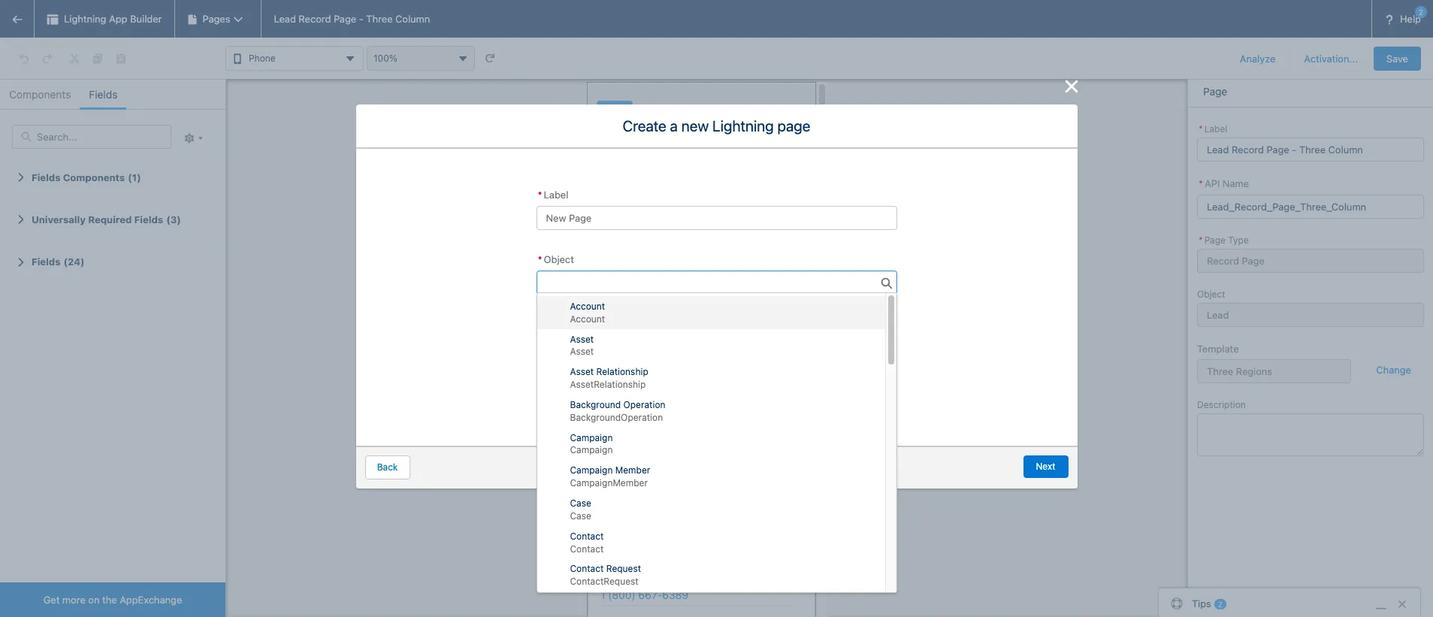 Task type: vqa. For each thing, say whether or not it's contained in the screenshot.
Background
yes



Task type: describe. For each thing, give the bounding box(es) containing it.
tips 2
[[1192, 597, 1223, 609]]

inverse image
[[1063, 77, 1081, 95]]

analyze
[[1240, 52, 1276, 64]]

description
[[1198, 399, 1246, 410]]

campaignmember
[[570, 477, 648, 489]]

* label for api
[[1199, 123, 1228, 135]]

name
[[1223, 177, 1250, 189]]

contactrequest
[[570, 576, 639, 587]]

create
[[623, 117, 667, 135]]

change button
[[1364, 357, 1425, 383]]

app
[[109, 13, 127, 25]]

2 contact from the top
[[570, 543, 604, 554]]

contact for contact
[[570, 530, 604, 542]]

lightning app builder
[[64, 13, 162, 25]]

phone button
[[226, 46, 364, 71]]

lead record page - three column
[[274, 13, 430, 25]]

column
[[395, 13, 430, 25]]

create a new lightning page
[[623, 117, 811, 135]]

contact for contact request
[[570, 563, 604, 575]]

campaign for campaign
[[570, 432, 613, 443]]

save button
[[1374, 46, 1422, 70]]

2 for tips
[[1218, 600, 1223, 609]]

template
[[1198, 342, 1239, 354]]

more
[[62, 594, 86, 606]]

* label for object
[[538, 189, 569, 201]]

member
[[615, 465, 651, 476]]

analyze button
[[1227, 46, 1289, 70]]

2 group from the left
[[62, 46, 133, 70]]

Description text field
[[1198, 413, 1425, 456]]

asset for asset
[[570, 333, 594, 345]]

assetrelationship
[[570, 379, 646, 390]]

1 account from the top
[[570, 301, 605, 312]]

text default image
[[881, 277, 893, 289]]

change
[[1377, 364, 1412, 376]]

1 vertical spatial object
[[1198, 288, 1226, 300]]

next
[[1036, 461, 1056, 472]]

1 horizontal spatial lightning
[[713, 117, 774, 135]]

Object text field
[[1198, 303, 1425, 327]]

* object
[[538, 253, 574, 265]]

* page type
[[1199, 234, 1249, 245]]

contact request contactrequest
[[570, 563, 641, 587]]

2 account from the top
[[570, 313, 605, 325]]

0 vertical spatial object
[[544, 253, 574, 265]]

next link
[[1023, 456, 1069, 478]]

Template text field
[[1198, 359, 1352, 383]]

request
[[606, 563, 641, 575]]

1 vertical spatial page
[[1204, 85, 1228, 98]]

operation
[[624, 399, 666, 410]]

tips
[[1192, 597, 1212, 609]]



Task type: locate. For each thing, give the bounding box(es) containing it.
* label up the api
[[1199, 123, 1228, 135]]

3 asset from the top
[[570, 366, 594, 378]]

* label up * object
[[538, 189, 569, 201]]

type
[[1229, 234, 1249, 245]]

2 inside tips 2
[[1218, 600, 1223, 609]]

tab list
[[0, 80, 226, 110]]

contact up contact request contactrequest
[[570, 543, 604, 554]]

a
[[670, 117, 678, 135]]

asset up asset relationship assetrelationship
[[570, 346, 594, 357]]

0 vertical spatial page
[[334, 13, 356, 25]]

2 right tips
[[1218, 600, 1223, 609]]

activation...
[[1305, 52, 1358, 64]]

lightning right new on the left
[[713, 117, 774, 135]]

-
[[359, 13, 364, 25]]

0 vertical spatial campaign
[[570, 432, 613, 443]]

backgroundoperation
[[570, 412, 663, 423]]

3 campaign from the top
[[570, 465, 613, 476]]

1 vertical spatial asset
[[570, 346, 594, 357]]

account
[[570, 301, 605, 312], [570, 313, 605, 325]]

campaign for campaign member
[[570, 465, 613, 476]]

lead
[[274, 13, 296, 25]]

1 asset from the top
[[570, 333, 594, 345]]

object up the account account
[[544, 253, 574, 265]]

1 horizontal spatial label
[[1205, 123, 1228, 135]]

0 horizontal spatial group
[[12, 46, 59, 70]]

page down analyze button
[[1204, 85, 1228, 98]]

three
[[366, 13, 393, 25]]

None text field
[[536, 270, 897, 294]]

account account
[[570, 301, 605, 325]]

None text field
[[1198, 138, 1425, 162], [1198, 194, 1425, 218], [536, 206, 897, 230], [1198, 248, 1425, 273], [1198, 138, 1425, 162], [1198, 194, 1425, 218], [536, 206, 897, 230], [1198, 248, 1425, 273]]

back
[[377, 462, 398, 473]]

asset
[[570, 333, 594, 345], [570, 346, 594, 357], [570, 366, 594, 378]]

appexchange
[[120, 594, 182, 606]]

0 vertical spatial case
[[570, 498, 592, 509]]

label up * object
[[544, 189, 569, 201]]

option
[[537, 592, 885, 617]]

on
[[88, 594, 100, 606]]

asset relationship assetrelationship
[[570, 366, 649, 390]]

the
[[102, 594, 117, 606]]

list box containing account
[[536, 292, 897, 617]]

2 vertical spatial campaign
[[570, 465, 613, 476]]

background
[[570, 399, 621, 410]]

page
[[778, 117, 811, 135]]

campaign up campaignmember
[[570, 465, 613, 476]]

1 horizontal spatial 2
[[1419, 8, 1424, 17]]

1 vertical spatial case
[[570, 510, 592, 522]]

pages link
[[175, 0, 262, 38]]

help
[[1400, 13, 1422, 25]]

phone
[[249, 53, 276, 64]]

page
[[334, 13, 356, 25], [1204, 85, 1228, 98], [1205, 234, 1226, 245]]

3 contact from the top
[[570, 563, 604, 575]]

asset down asset asset
[[570, 366, 594, 378]]

list box
[[536, 292, 897, 617]]

asset inside asset relationship assetrelationship
[[570, 366, 594, 378]]

campaign down backgroundoperation
[[570, 432, 613, 443]]

campaign campaign
[[570, 432, 613, 456]]

case
[[570, 498, 592, 509], [570, 510, 592, 522]]

contact
[[570, 530, 604, 542], [570, 543, 604, 554], [570, 563, 604, 575]]

campaign member campaignmember
[[570, 465, 651, 489]]

1 group from the left
[[12, 46, 59, 70]]

page left type
[[1205, 234, 1226, 245]]

2 vertical spatial contact
[[570, 563, 604, 575]]

api
[[1205, 177, 1220, 189]]

2 up save button
[[1419, 8, 1424, 17]]

0 horizontal spatial object
[[544, 253, 574, 265]]

case case
[[570, 498, 592, 522]]

2 inside help 2
[[1419, 8, 1424, 17]]

2 asset from the top
[[570, 346, 594, 357]]

* label
[[1199, 123, 1228, 135], [538, 189, 569, 201]]

1 vertical spatial label
[[544, 189, 569, 201]]

0 vertical spatial * label
[[1199, 123, 1228, 135]]

contact contact
[[570, 530, 604, 554]]

1 horizontal spatial * label
[[1199, 123, 1228, 135]]

page left -
[[334, 13, 356, 25]]

0 vertical spatial account
[[570, 301, 605, 312]]

1 vertical spatial lightning
[[713, 117, 774, 135]]

new
[[682, 117, 709, 135]]

2 case from the top
[[570, 510, 592, 522]]

label up the api
[[1205, 123, 1228, 135]]

asset for asset relationship
[[570, 366, 594, 378]]

0 vertical spatial lightning
[[64, 13, 106, 25]]

2
[[1419, 8, 1424, 17], [1218, 600, 1223, 609]]

Search... search field
[[12, 125, 171, 149]]

help 2
[[1400, 8, 1424, 25]]

1 vertical spatial * label
[[538, 189, 569, 201]]

label for object
[[544, 189, 569, 201]]

2 for help
[[1419, 8, 1424, 17]]

1 case from the top
[[570, 498, 592, 509]]

1 campaign from the top
[[570, 432, 613, 443]]

lightning left app
[[64, 13, 106, 25]]

asset down the account account
[[570, 333, 594, 345]]

1 contact from the top
[[570, 530, 604, 542]]

* api name
[[1199, 177, 1250, 189]]

campaign
[[570, 432, 613, 443], [570, 445, 613, 456], [570, 465, 613, 476]]

pages
[[203, 13, 230, 25]]

save
[[1387, 52, 1409, 64]]

*
[[1199, 123, 1203, 135], [1199, 177, 1204, 189], [538, 189, 542, 201], [1199, 234, 1203, 245], [538, 253, 542, 265]]

label
[[1205, 123, 1228, 135], [544, 189, 569, 201]]

0 horizontal spatial label
[[544, 189, 569, 201]]

object up template
[[1198, 288, 1226, 300]]

contact up contactrequest
[[570, 563, 604, 575]]

activation... button
[[1292, 46, 1371, 70]]

campaign up the campaign member campaignmember
[[570, 445, 613, 456]]

0 horizontal spatial * label
[[538, 189, 569, 201]]

case down campaignmember
[[570, 498, 592, 509]]

0 horizontal spatial lightning
[[64, 13, 106, 25]]

contact inside contact request contactrequest
[[570, 563, 604, 575]]

1 horizontal spatial group
[[62, 46, 133, 70]]

background operation backgroundoperation
[[570, 399, 666, 423]]

object
[[544, 253, 574, 265], [1198, 288, 1226, 300]]

0 vertical spatial asset
[[570, 333, 594, 345]]

campaign inside the campaign member campaignmember
[[570, 465, 613, 476]]

record
[[299, 13, 331, 25]]

1 horizontal spatial object
[[1198, 288, 1226, 300]]

group
[[12, 46, 59, 70], [62, 46, 133, 70]]

1 vertical spatial account
[[570, 313, 605, 325]]

asset asset
[[570, 333, 594, 357]]

get more on the appexchange
[[43, 594, 182, 606]]

2 vertical spatial asset
[[570, 366, 594, 378]]

0 vertical spatial contact
[[570, 530, 604, 542]]

get
[[43, 594, 60, 606]]

0 vertical spatial label
[[1205, 123, 1228, 135]]

2 vertical spatial page
[[1205, 234, 1226, 245]]

2 campaign from the top
[[570, 445, 613, 456]]

contact down 'case case'
[[570, 530, 604, 542]]

relationship
[[597, 366, 649, 378]]

0 vertical spatial 2
[[1419, 8, 1424, 17]]

1 vertical spatial campaign
[[570, 445, 613, 456]]

builder
[[130, 13, 162, 25]]

case up contact contact in the bottom left of the page
[[570, 510, 592, 522]]

1 vertical spatial contact
[[570, 543, 604, 554]]

label for api
[[1205, 123, 1228, 135]]

0 horizontal spatial 2
[[1218, 600, 1223, 609]]

get more on the appexchange button
[[0, 583, 226, 617]]

back link
[[365, 456, 410, 480]]

lightning
[[64, 13, 106, 25], [713, 117, 774, 135]]

1 vertical spatial 2
[[1218, 600, 1223, 609]]



